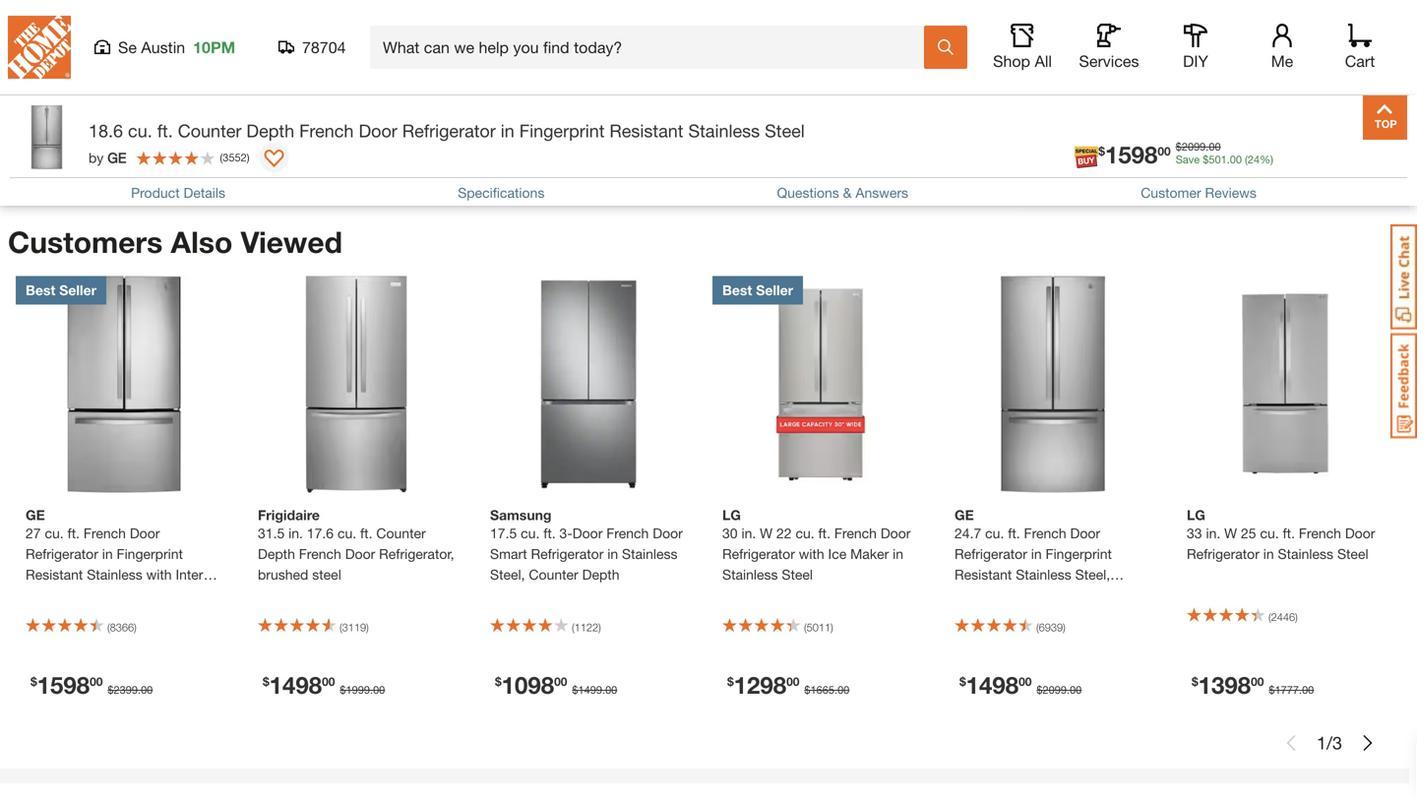 Task type: vqa. For each thing, say whether or not it's contained in the screenshot.


Task type: describe. For each thing, give the bounding box(es) containing it.
in inside ge 24.7 cu. ft. french door refrigerator in fingerprint resistant stainless steel, energy star
[[1032, 546, 1042, 562]]

2099 inside $ 2099 . 00 save $ 501 . 00 ( 24 %)
[[1182, 140, 1206, 153]]

1 horizontal spatial ge
[[108, 149, 126, 166]]

1499
[[578, 684, 603, 697]]

( 6939 )
[[1037, 621, 1066, 634]]

frigidaire
[[258, 507, 320, 523]]

17.5
[[490, 525, 517, 541]]

to inside the this video will walk you through the simple steps you must take in order to ensure a successful delivery and installation of your new refrigerator from the home depot.
[[156, 58, 169, 74]]

& for home depot refrigerator delivery & installation
[[306, 0, 318, 1]]

1 step from the left
[[392, 79, 419, 95]]

( for $ 1498 00 $ 2099 . 00
[[1037, 621, 1039, 634]]

78704
[[302, 38, 346, 57]]

18.6 cu. ft. counter depth french door refrigerator in fingerprint resistant stainless steel
[[89, 120, 805, 141]]

in inside samsung 17.5 cu. ft. 3-door french door smart refrigerator in stainless steel, counter depth
[[608, 546, 618, 562]]

refrigerator,
[[379, 546, 455, 562]]

in inside 'lg 33 in. w 25 cu. ft. french door refrigerator in stainless steel'
[[1264, 546, 1275, 562]]

501
[[1209, 153, 1227, 166]]

steel, inside ge 24.7 cu. ft. french door refrigerator in fingerprint resistant stainless steel, energy star
[[1076, 567, 1111, 583]]

( 3552 )
[[220, 151, 250, 164]]

from
[[15, 101, 43, 117]]

taking
[[369, 36, 409, 52]]

delivery
[[233, 0, 301, 1]]

dispenser,
[[26, 587, 90, 604]]

steel for 18.6 cu. ft. counter depth french door refrigerator in fingerprint resistant stainless steel
[[765, 120, 805, 141]]

$ 1098 00 $ 1499 . 00
[[495, 671, 618, 699]]

me
[[1272, 52, 1294, 70]]

live chat image
[[1391, 224, 1418, 330]]

your inside the this video will walk you through the simple steps you must take in order to ensure a successful delivery and installation of your new refrigerator from the home depot.
[[178, 79, 205, 95]]

18.6
[[89, 120, 123, 141]]

1 vertical spatial you
[[15, 58, 37, 74]]

What can we help you find today? search field
[[383, 27, 924, 68]]

it
[[633, 79, 640, 95]]

in. for 1398
[[1207, 525, 1221, 541]]

) for $ 1498 00 $ 2099 . 00
[[1063, 621, 1066, 634]]

3552
[[223, 151, 247, 164]]

27 cu. ft. french door refrigerator in fingerprint resistant stainless with internal dispenser, energy star image
[[16, 276, 232, 493]]

6939
[[1039, 621, 1063, 634]]

refrigerator inside lg 30 in. w 22 cu. ft. french door refrigerator with ice maker in stainless steel
[[723, 546, 795, 562]]

refrigerator inside 'lg 33 in. w 25 cu. ft. french door refrigerator in stainless steel'
[[1187, 546, 1260, 562]]

shop
[[369, 132, 407, 149]]

ft. inside ge 27 cu. ft. french door refrigerator in fingerprint resistant stainless with internal dispenser, energy star
[[67, 525, 80, 541]]

8366
[[110, 621, 134, 634]]

accurate
[[412, 36, 466, 52]]

1598 for $ 1598 00
[[1106, 140, 1158, 168]]

. for $ 1098 00 $ 1499 . 00
[[603, 684, 606, 697]]

17.5 cu. ft. 3-door french door smart refrigerator in stainless steel, counter depth image
[[480, 276, 697, 493]]

star inside ge 24.7 cu. ft. french door refrigerator in fingerprint resistant stainless steel, energy star
[[1014, 587, 1048, 604]]

%)
[[1260, 153, 1274, 166]]

31.5 in. 17.6 cu. ft. counter depth french door refrigerator, brushed steel image
[[248, 276, 465, 493]]

00 inside $ 1598 00
[[1158, 144, 1171, 158]]

installation
[[93, 79, 159, 95]]

1 horizontal spatial fingerprint
[[520, 120, 605, 141]]

ft. inside 'lg 33 in. w 25 cu. ft. french door refrigerator in stainless steel'
[[1283, 525, 1296, 541]]

counter inside frigidaire 31.5 in. 17.6 cu. ft. counter depth french door refrigerator, brushed steel
[[376, 525, 426, 541]]

viewed
[[241, 224, 343, 259]]

1598 for $ 1598 00 $ 2399 . 00
[[37, 671, 90, 699]]

home inside the this video will walk you through the simple steps you must take in order to ensure a successful delivery and installation of your new refrigerator from the home depot.
[[73, 101, 110, 117]]

french inside samsung 17.5 cu. ft. 3-door french door smart refrigerator in stainless steel, counter depth
[[607, 525, 649, 541]]

ft. inside frigidaire 31.5 in. 17.6 cu. ft. counter depth french door refrigerator, brushed steel
[[360, 525, 373, 541]]

ge for 1598
[[26, 507, 45, 523]]

depth inside samsung 17.5 cu. ft. 3-door french door smart refrigerator in stainless steel, counter depth
[[582, 567, 620, 583]]

24
[[1248, 153, 1260, 166]]

1
[[1317, 732, 1327, 754]]

samsung
[[490, 507, 552, 523]]

refrigerator inside samsung 17.5 cu. ft. 3-door french door smart refrigerator in stainless steel, counter depth
[[531, 546, 604, 562]]

by ge
[[89, 149, 126, 166]]

door inside frigidaire 31.5 in. 17.6 cu. ft. counter depth french door refrigerator, brushed steel
[[345, 546, 375, 562]]

refrigerator inside the this video will walk you through the simple steps you must take in order to ensure a successful delivery and installation of your new refrigerator from the home depot.
[[239, 79, 311, 95]]

do
[[613, 79, 629, 95]]

1498 for $ 1498 00 $ 2099 . 00
[[967, 671, 1019, 699]]

lg 30 in. w 22 cu. ft. french door refrigerator with ice maker in stainless steel
[[723, 507, 911, 583]]

successful
[[229, 58, 294, 74]]

will
[[81, 36, 101, 52]]

) for $ 1298 00 $ 1665 . 00
[[831, 621, 834, 634]]

$ 1298 00 $ 1665 . 00
[[728, 671, 850, 699]]

instructions
[[472, 79, 544, 95]]

5011
[[807, 621, 831, 634]]

refrigerator inside home depot refrigerator delivery & installation
[[126, 0, 228, 1]]

learn more about delivery & installation
[[15, 132, 234, 170]]

cu. inside ge 27 cu. ft. french door refrigerator in fingerprint resistant stainless with internal dispenser, energy star
[[45, 525, 64, 541]]

customers also viewed
[[8, 224, 343, 259]]

cart
[[1346, 52, 1376, 70]]

frigidaire 31.5 in. 17.6 cu. ft. counter depth french door refrigerator, brushed steel
[[258, 507, 455, 583]]

2099 inside "$ 1498 00 $ 2099 . 00"
[[1043, 684, 1067, 697]]

$ inside $ 1598 00
[[1099, 144, 1106, 158]]

) for $ 1098 00 $ 1499 . 00
[[599, 621, 601, 634]]

me button
[[1251, 24, 1314, 71]]

french inside frigidaire 31.5 in. 17.6 cu. ft. counter depth french door refrigerator, brushed steel
[[299, 546, 341, 562]]

door inside ge 27 cu. ft. french door refrigerator in fingerprint resistant stainless with internal dispenser, energy star
[[130, 525, 160, 541]]

reviews
[[1206, 185, 1257, 201]]

of
[[163, 79, 175, 95]]

details
[[184, 185, 225, 201]]

ge for 1498
[[955, 507, 974, 523]]

are
[[369, 79, 388, 95]]

purchasing
[[450, 58, 518, 74]]

this video will walk you through the simple steps you must take in order to ensure a successful delivery and installation of your new refrigerator from the home depot.
[[15, 36, 315, 117]]

30 in. w 22 cu. ft. french door refrigerator with ice maker in stainless steel image
[[713, 276, 929, 493]]

samsung 17.5 cu. ft. 3-door french door smart refrigerator in stainless steel, counter depth
[[490, 507, 683, 583]]

24.7 cu. ft. french door refrigerator in fingerprint resistant stainless steel, energy star image
[[945, 276, 1162, 493]]

new inside the this video will walk you through the simple steps you must take in order to ensure a successful delivery and installation of your new refrigerator from the home depot.
[[209, 79, 235, 95]]

refrigerator inside ge 27 cu. ft. french door refrigerator in fingerprint resistant stainless with internal dispenser, energy star
[[26, 546, 98, 562]]

0 vertical spatial depth
[[247, 120, 294, 141]]

take
[[75, 58, 102, 74]]

refrigerators
[[439, 132, 551, 149]]

seller for 1298
[[756, 282, 794, 298]]

internal
[[176, 567, 222, 583]]

stainless inside ge 24.7 cu. ft. french door refrigerator in fingerprint resistant stainless steel, energy star
[[1016, 567, 1072, 583]]

cu. down depot.
[[128, 120, 152, 141]]

25
[[1242, 525, 1257, 541]]

31.5
[[258, 525, 285, 541]]

the
[[214, 36, 234, 52]]

( for $ 1298 00 $ 1665 . 00
[[804, 621, 807, 634]]

depot.
[[114, 101, 155, 117]]

24.7
[[955, 525, 982, 541]]

a inside taking accurate measurements in your home is critical when purchasing a new refrigerator.  here are step by step instructions on how to do it correctly.
[[522, 58, 530, 74]]

installation
[[15, 154, 107, 170]]

product details
[[131, 185, 225, 201]]

shop all button
[[991, 24, 1054, 71]]

also
[[171, 224, 233, 259]]

. for $ 1498 00 $ 1999 . 00
[[370, 684, 373, 697]]

services
[[1080, 52, 1140, 70]]

$ 1598 00 $ 2399 . 00
[[31, 671, 153, 699]]

smart
[[490, 546, 527, 562]]

78704 button
[[279, 37, 347, 57]]

best for 1298
[[723, 282, 753, 298]]

to inside taking accurate measurements in your home is critical when purchasing a new refrigerator.  here are step by step instructions on how to do it correctly.
[[597, 79, 609, 95]]

$ 1598 00
[[1099, 140, 1171, 168]]

depth inside frigidaire 31.5 in. 17.6 cu. ft. counter depth french door refrigerator, brushed steel
[[258, 546, 295, 562]]

( for $ 1498 00 $ 1999 . 00
[[340, 621, 342, 634]]

services button
[[1078, 24, 1141, 71]]

best seller for 1598
[[26, 282, 97, 298]]

) left 'display' image
[[247, 151, 250, 164]]

3119
[[342, 621, 366, 634]]

$ 1498 00 $ 2099 . 00
[[960, 671, 1082, 699]]

. for $ 1598 00 $ 2399 . 00
[[138, 684, 141, 697]]

must
[[41, 58, 71, 74]]

. for $ 1298 00 $ 1665 . 00
[[835, 684, 838, 697]]

1098
[[502, 671, 554, 699]]

best seller for 1298
[[723, 282, 794, 298]]

22
[[777, 525, 792, 541]]

energy inside ge 27 cu. ft. french door refrigerator in fingerprint resistant stainless with internal dispenser, energy star
[[94, 587, 149, 604]]

( inside $ 2099 . 00 save $ 501 . 00 ( 24 %)
[[1246, 153, 1248, 166]]

in. for 1298
[[742, 525, 756, 541]]

refrigerator.
[[563, 58, 633, 74]]

by inside taking accurate measurements in your home is critical when purchasing a new refrigerator.  here are step by step instructions on how to do it correctly.
[[423, 79, 438, 95]]

all
[[411, 132, 435, 149]]

ft. right about
[[157, 120, 173, 141]]

ice
[[829, 546, 847, 562]]

taking accurate measurements in your home is critical when purchasing a new refrigerator.  here are step by step instructions on how to do it correctly.
[[369, 36, 666, 117]]

diy button
[[1165, 24, 1228, 71]]

steps
[[282, 36, 315, 52]]

and
[[66, 79, 89, 95]]

1 / 3
[[1317, 732, 1343, 754]]

with inside lg 30 in. w 22 cu. ft. french door refrigerator with ice maker in stainless steel
[[799, 546, 825, 562]]

home inside home depot refrigerator delivery & installation
[[15, 0, 65, 1]]



Task type: locate. For each thing, give the bounding box(es) containing it.
2099 left 501
[[1182, 140, 1206, 153]]

questions
[[777, 185, 840, 201]]

1 best from the left
[[26, 282, 55, 298]]

how
[[567, 79, 593, 95]]

in inside the this video will walk you through the simple steps you must take in order to ensure a successful delivery and installation of your new refrigerator from the home depot.
[[105, 58, 116, 74]]

1 horizontal spatial best seller
[[723, 282, 794, 298]]

1122
[[575, 621, 599, 634]]

1 steel, from the left
[[490, 567, 525, 583]]

customers
[[8, 224, 163, 259]]

a down the 10pm
[[218, 58, 225, 74]]

cu.
[[128, 120, 152, 141], [45, 525, 64, 541], [338, 525, 357, 541], [521, 525, 540, 541], [796, 525, 815, 541], [986, 525, 1005, 541], [1261, 525, 1280, 541]]

1598 up customer
[[1106, 140, 1158, 168]]

fingerprint for 1498
[[1046, 546, 1113, 562]]

french inside 'lg 33 in. w 25 cu. ft. french door refrigerator in stainless steel'
[[1299, 525, 1342, 541]]

0 horizontal spatial new
[[209, 79, 235, 95]]

steel, inside samsung 17.5 cu. ft. 3-door french door smart refrigerator in stainless steel, counter depth
[[490, 567, 525, 583]]

3 in. from the left
[[1207, 525, 1221, 541]]

door inside 'lg 33 in. w 25 cu. ft. french door refrigerator in stainless steel'
[[1346, 525, 1376, 541]]

french inside ge 27 cu. ft. french door refrigerator in fingerprint resistant stainless with internal dispenser, energy star
[[84, 525, 126, 541]]

cu. inside ge 24.7 cu. ft. french door refrigerator in fingerprint resistant stainless steel, energy star
[[986, 525, 1005, 541]]

0 vertical spatial steel
[[765, 120, 805, 141]]

depth up 'display' image
[[247, 120, 294, 141]]

stainless inside 'lg 33 in. w 25 cu. ft. french door refrigerator in stainless steel'
[[1278, 546, 1334, 562]]

) for $ 1398 00 $ 1777 . 00
[[1296, 611, 1298, 624]]

seller for 1598
[[59, 282, 97, 298]]

1 horizontal spatial home
[[73, 101, 110, 117]]

. inside "$ 1498 00 $ 2099 . 00"
[[1067, 684, 1070, 697]]

0 horizontal spatial w
[[760, 525, 773, 541]]

1 vertical spatial by
[[89, 149, 104, 166]]

& right delivery
[[306, 0, 318, 1]]

0 horizontal spatial fingerprint
[[117, 546, 183, 562]]

) up 1499
[[599, 621, 601, 634]]

resistant down 24.7
[[955, 567, 1012, 583]]

lg
[[723, 507, 741, 523], [1187, 507, 1206, 523]]

measurements
[[470, 36, 561, 52]]

installation
[[15, 2, 108, 23]]

1 vertical spatial &
[[225, 132, 234, 149]]

2 steel, from the left
[[1076, 567, 1111, 583]]

. inside $ 1298 00 $ 1665 . 00
[[835, 684, 838, 697]]

1 horizontal spatial w
[[1225, 525, 1238, 541]]

by down the when
[[423, 79, 438, 95]]

w inside 'lg 33 in. w 25 cu. ft. french door refrigerator in stainless steel'
[[1225, 525, 1238, 541]]

1 horizontal spatial step
[[441, 79, 468, 95]]

0 vertical spatial 2099
[[1182, 140, 1206, 153]]

) for $ 1498 00 $ 1999 . 00
[[366, 621, 369, 634]]

& up ( 3552 )
[[225, 132, 234, 149]]

0 horizontal spatial in.
[[289, 525, 303, 541]]

resistant for 1598
[[26, 567, 83, 583]]

& for learn more about delivery & installation
[[225, 132, 234, 149]]

33
[[1187, 525, 1203, 541]]

french right 24.7
[[1024, 525, 1067, 541]]

counter
[[178, 120, 242, 141], [376, 525, 426, 541], [529, 567, 579, 583]]

0 vertical spatial with
[[799, 546, 825, 562]]

cu. right 27
[[45, 525, 64, 541]]

ft. up 'ice'
[[819, 525, 831, 541]]

french right the 3-
[[607, 525, 649, 541]]

0 horizontal spatial by
[[89, 149, 104, 166]]

0 horizontal spatial 1498
[[269, 671, 322, 699]]

in inside taking accurate measurements in your home is critical when purchasing a new refrigerator.  here are step by step instructions on how to do it correctly.
[[565, 36, 575, 52]]

0 vertical spatial counter
[[178, 120, 242, 141]]

1 horizontal spatial lg
[[1187, 507, 1206, 523]]

)
[[247, 151, 250, 164], [1296, 611, 1298, 624], [134, 621, 137, 634], [366, 621, 369, 634], [599, 621, 601, 634], [831, 621, 834, 634], [1063, 621, 1066, 634]]

. inside $ 1498 00 $ 1999 . 00
[[370, 684, 373, 697]]

resistant up dispenser,
[[26, 567, 83, 583]]

1 vertical spatial with
[[146, 567, 172, 583]]

) up '1999'
[[366, 621, 369, 634]]

questions & answers
[[777, 185, 909, 201]]

resistant
[[610, 120, 684, 141], [26, 567, 83, 583], [955, 567, 1012, 583]]

counter down the 3-
[[529, 567, 579, 583]]

counter inside samsung 17.5 cu. ft. 3-door french door smart refrigerator in stainless steel, counter depth
[[529, 567, 579, 583]]

with left internal
[[146, 567, 172, 583]]

3-
[[560, 525, 573, 541]]

french up maker
[[835, 525, 877, 541]]

0 vertical spatial &
[[306, 0, 318, 1]]

in. down frigidaire
[[289, 525, 303, 541]]

1 horizontal spatial seller
[[756, 282, 794, 298]]

1 horizontal spatial your
[[579, 36, 606, 52]]

display image
[[264, 150, 284, 169]]

0 horizontal spatial steel,
[[490, 567, 525, 583]]

ft. right 24.7
[[1008, 525, 1021, 541]]

1 vertical spatial new
[[209, 79, 235, 95]]

0 horizontal spatial seller
[[59, 282, 97, 298]]

door inside ge 24.7 cu. ft. french door refrigerator in fingerprint resistant stainless steel, energy star
[[1071, 525, 1101, 541]]

in. right 30
[[742, 525, 756, 541]]

steel for lg 33 in. w 25 cu. ft. french door refrigerator in stainless steel
[[1338, 546, 1369, 562]]

2 in. from the left
[[742, 525, 756, 541]]

save
[[1176, 153, 1200, 166]]

in. inside frigidaire 31.5 in. 17.6 cu. ft. counter depth french door refrigerator, brushed steel
[[289, 525, 303, 541]]

& inside learn more about delivery & installation
[[225, 132, 234, 149]]

0 horizontal spatial to
[[156, 58, 169, 74]]

stainless inside ge 27 cu. ft. french door refrigerator in fingerprint resistant stainless with internal dispenser, energy star
[[87, 567, 143, 583]]

order
[[120, 58, 152, 74]]

1665
[[811, 684, 835, 697]]

) up 1665
[[831, 621, 834, 634]]

you
[[137, 36, 159, 52], [15, 58, 37, 74]]

1 vertical spatial depth
[[258, 546, 295, 562]]

1 a from the left
[[218, 58, 225, 74]]

ge down about
[[108, 149, 126, 166]]

) up 1777
[[1296, 611, 1298, 624]]

lg for 1298
[[723, 507, 741, 523]]

1 horizontal spatial by
[[423, 79, 438, 95]]

ge inside ge 24.7 cu. ft. french door refrigerator in fingerprint resistant stainless steel, energy star
[[955, 507, 974, 523]]

lg inside lg 30 in. w 22 cu. ft. french door refrigerator with ice maker in stainless steel
[[723, 507, 741, 523]]

by
[[423, 79, 438, 95], [89, 149, 104, 166]]

fingerprint inside ge 24.7 cu. ft. french door refrigerator in fingerprint resistant stainless steel, energy star
[[1046, 546, 1113, 562]]

1 horizontal spatial with
[[799, 546, 825, 562]]

1 horizontal spatial 1498
[[967, 671, 1019, 699]]

in. inside lg 30 in. w 22 cu. ft. french door refrigerator with ice maker in stainless steel
[[742, 525, 756, 541]]

home up 18.6
[[73, 101, 110, 117]]

stainless inside lg 30 in. w 22 cu. ft. french door refrigerator with ice maker in stainless steel
[[723, 567, 778, 583]]

( 1122 )
[[572, 621, 601, 634]]

0 horizontal spatial home
[[15, 0, 65, 1]]

) up '2399'
[[134, 621, 137, 634]]

steel
[[312, 567, 341, 583]]

( for $ 1398 00 $ 1777 . 00
[[1269, 611, 1272, 624]]

0 horizontal spatial best
[[26, 282, 55, 298]]

2 vertical spatial counter
[[529, 567, 579, 583]]

in inside ge 27 cu. ft. french door refrigerator in fingerprint resistant stainless with internal dispenser, energy star
[[102, 546, 113, 562]]

1 best seller from the left
[[26, 282, 97, 298]]

cu. inside samsung 17.5 cu. ft. 3-door french door smart refrigerator in stainless steel, counter depth
[[521, 525, 540, 541]]

. inside the $ 1098 00 $ 1499 . 00
[[603, 684, 606, 697]]

0 vertical spatial to
[[156, 58, 169, 74]]

ft. right 25
[[1283, 525, 1296, 541]]

1 vertical spatial to
[[597, 79, 609, 95]]

1 vertical spatial 2099
[[1043, 684, 1067, 697]]

0 horizontal spatial best seller
[[26, 282, 97, 298]]

& left answers
[[843, 185, 852, 201]]

here
[[637, 58, 666, 74]]

with inside ge 27 cu. ft. french door refrigerator in fingerprint resistant stainless with internal dispenser, energy star
[[146, 567, 172, 583]]

2 horizontal spatial ge
[[955, 507, 974, 523]]

0 horizontal spatial resistant
[[26, 567, 83, 583]]

0 vertical spatial home
[[15, 0, 65, 1]]

french left "shop"
[[299, 120, 354, 141]]

1 vertical spatial counter
[[376, 525, 426, 541]]

cu. inside lg 30 in. w 22 cu. ft. french door refrigerator with ice maker in stainless steel
[[796, 525, 815, 541]]

home
[[15, 0, 65, 1], [73, 101, 110, 117]]

on
[[547, 79, 563, 95]]

( down delivery
[[220, 151, 223, 164]]

1 horizontal spatial 2099
[[1182, 140, 1206, 153]]

2 vertical spatial &
[[843, 185, 852, 201]]

2 1498 from the left
[[967, 671, 1019, 699]]

1 vertical spatial 1598
[[37, 671, 90, 699]]

1 horizontal spatial in.
[[742, 525, 756, 541]]

refrigerator inside ge 24.7 cu. ft. french door refrigerator in fingerprint resistant stainless steel, energy star
[[955, 546, 1028, 562]]

&
[[306, 0, 318, 1], [225, 132, 234, 149], [843, 185, 852, 201]]

in. for 1498
[[289, 525, 303, 541]]

. inside $ 1398 00 $ 1777 . 00
[[1300, 684, 1303, 697]]

cu. inside frigidaire 31.5 in. 17.6 cu. ft. counter depth french door refrigerator, brushed steel
[[338, 525, 357, 541]]

w for 1298
[[760, 525, 773, 541]]

1 horizontal spatial steel,
[[1076, 567, 1111, 583]]

2 lg from the left
[[1187, 507, 1206, 523]]

counter up 3552
[[178, 120, 242, 141]]

resistant for 1498
[[955, 567, 1012, 583]]

depot
[[70, 0, 121, 1]]

1 vertical spatial steel
[[1338, 546, 1369, 562]]

w left 25
[[1225, 525, 1238, 541]]

star down internal
[[153, 587, 187, 604]]

cu. right 17.6
[[338, 525, 357, 541]]

( left %)
[[1246, 153, 1248, 166]]

steel
[[765, 120, 805, 141], [1338, 546, 1369, 562], [782, 567, 813, 583]]

0 horizontal spatial &
[[225, 132, 234, 149]]

you up order
[[137, 36, 159, 52]]

cu. right 22
[[796, 525, 815, 541]]

0 vertical spatial you
[[137, 36, 159, 52]]

star inside ge 27 cu. ft. french door refrigerator in fingerprint resistant stainless with internal dispenser, energy star
[[153, 587, 187, 604]]

maker
[[851, 546, 889, 562]]

video
[[44, 36, 77, 52]]

stainless
[[689, 120, 760, 141], [622, 546, 678, 562], [1278, 546, 1334, 562], [87, 567, 143, 583], [723, 567, 778, 583], [1016, 567, 1072, 583]]

2 vertical spatial steel
[[782, 567, 813, 583]]

energy down 24.7
[[955, 587, 1011, 604]]

steel inside 'lg 33 in. w 25 cu. ft. french door refrigerator in stainless steel'
[[1338, 546, 1369, 562]]

ft. inside lg 30 in. w 22 cu. ft. french door refrigerator with ice maker in stainless steel
[[819, 525, 831, 541]]

french inside ge 24.7 cu. ft. french door refrigerator in fingerprint resistant stainless steel, energy star
[[1024, 525, 1067, 541]]

with left 'ice'
[[799, 546, 825, 562]]

in.
[[289, 525, 303, 541], [742, 525, 756, 541], [1207, 525, 1221, 541]]

w
[[760, 525, 773, 541], [1225, 525, 1238, 541]]

star up ( 6939 )
[[1014, 587, 1048, 604]]

1298
[[734, 671, 787, 699]]

0 horizontal spatial energy
[[94, 587, 149, 604]]

0 horizontal spatial with
[[146, 567, 172, 583]]

1 horizontal spatial star
[[1014, 587, 1048, 604]]

1 horizontal spatial &
[[306, 0, 318, 1]]

0 horizontal spatial 1598
[[37, 671, 90, 699]]

a inside the this video will walk you through the simple steps you must take in order to ensure a successful delivery and installation of your new refrigerator from the home depot.
[[218, 58, 225, 74]]

counter up refrigerator,
[[376, 525, 426, 541]]

& inside home depot refrigerator delivery & installation
[[306, 0, 318, 1]]

1 horizontal spatial energy
[[955, 587, 1011, 604]]

(
[[220, 151, 223, 164], [1246, 153, 1248, 166], [1269, 611, 1272, 624], [107, 621, 110, 634], [340, 621, 342, 634], [572, 621, 575, 634], [804, 621, 807, 634], [1037, 621, 1039, 634]]

ft. left the 3-
[[544, 525, 556, 541]]

french inside lg 30 in. w 22 cu. ft. french door refrigerator with ice maker in stainless steel
[[835, 525, 877, 541]]

fingerprint
[[520, 120, 605, 141], [117, 546, 183, 562], [1046, 546, 1113, 562]]

1 horizontal spatial 1598
[[1106, 140, 1158, 168]]

w left 22
[[760, 525, 773, 541]]

( up "$ 1498 00 $ 2099 . 00"
[[1037, 621, 1039, 634]]

1 1498 from the left
[[269, 671, 322, 699]]

30
[[723, 525, 738, 541]]

ge inside ge 27 cu. ft. french door refrigerator in fingerprint resistant stainless with internal dispenser, energy star
[[26, 507, 45, 523]]

when
[[413, 58, 446, 74]]

the home depot logo image
[[8, 16, 71, 79]]

33 in. w 25 cu. ft. french door refrigerator in stainless steel image
[[1178, 276, 1394, 493]]

lg for 1398
[[1187, 507, 1206, 523]]

0 horizontal spatial star
[[153, 587, 187, 604]]

ge 27 cu. ft. french door refrigerator in fingerprint resistant stainless with internal dispenser, energy star
[[26, 507, 222, 604]]

17.6
[[307, 525, 334, 541]]

( 5011 )
[[804, 621, 834, 634]]

energy
[[94, 587, 149, 604], [955, 587, 1011, 604]]

ft. inside ge 24.7 cu. ft. french door refrigerator in fingerprint resistant stainless steel, energy star
[[1008, 525, 1021, 541]]

delivery
[[15, 79, 62, 95]]

steel,
[[490, 567, 525, 583], [1076, 567, 1111, 583]]

in inside lg 30 in. w 22 cu. ft. french door refrigerator with ice maker in stainless steel
[[893, 546, 904, 562]]

to left do at left
[[597, 79, 609, 95]]

2 horizontal spatial counter
[[529, 567, 579, 583]]

step up correctly.
[[392, 79, 419, 95]]

lg up 30
[[723, 507, 741, 523]]

0 horizontal spatial counter
[[178, 120, 242, 141]]

fingerprint up 6939
[[1046, 546, 1113, 562]]

ft. right 17.6
[[360, 525, 373, 541]]

0 horizontal spatial ge
[[26, 507, 45, 523]]

a down measurements
[[522, 58, 530, 74]]

1 horizontal spatial a
[[522, 58, 530, 74]]

0 vertical spatial your
[[579, 36, 606, 52]]

0 horizontal spatial a
[[218, 58, 225, 74]]

2 star from the left
[[1014, 587, 1048, 604]]

ge 24.7 cu. ft. french door refrigerator in fingerprint resistant stainless steel, energy star
[[955, 507, 1113, 604]]

steel inside lg 30 in. w 22 cu. ft. french door refrigerator with ice maker in stainless steel
[[782, 567, 813, 583]]

1498
[[269, 671, 322, 699], [967, 671, 1019, 699]]

all
[[1035, 52, 1052, 70]]

w for 1398
[[1225, 525, 1238, 541]]

10pm
[[193, 38, 235, 57]]

customer
[[1141, 185, 1202, 201]]

) up "$ 1498 00 $ 2099 . 00"
[[1063, 621, 1066, 634]]

french right 27
[[84, 525, 126, 541]]

( up $ 1298 00 $ 1665 . 00
[[804, 621, 807, 634]]

1 vertical spatial your
[[178, 79, 205, 95]]

ge up 24.7
[[955, 507, 974, 523]]

fingerprint down the on
[[520, 120, 605, 141]]

1 horizontal spatial to
[[597, 79, 609, 95]]

french right 25
[[1299, 525, 1342, 541]]

fingerprint for 1598
[[117, 546, 183, 562]]

this is the first slide image
[[1284, 735, 1300, 751]]

depth down the 31.5
[[258, 546, 295, 562]]

correctly.
[[369, 101, 425, 117]]

ft. right 27
[[67, 525, 80, 541]]

cart link
[[1339, 24, 1382, 71]]

00
[[1209, 140, 1221, 153], [1158, 144, 1171, 158], [1230, 153, 1243, 166], [90, 675, 103, 689], [322, 675, 335, 689], [554, 675, 568, 689], [787, 675, 800, 689], [1019, 675, 1032, 689], [1251, 675, 1265, 689], [141, 684, 153, 697], [373, 684, 385, 697], [606, 684, 618, 697], [838, 684, 850, 697], [1070, 684, 1082, 697], [1303, 684, 1315, 697]]

new down the ensure
[[209, 79, 235, 95]]

cu. down samsung
[[521, 525, 540, 541]]

0 vertical spatial by
[[423, 79, 438, 95]]

2099 down 6939
[[1043, 684, 1067, 697]]

shop
[[993, 52, 1031, 70]]

you down this
[[15, 58, 37, 74]]

shop all refrigerators
[[369, 132, 551, 149]]

stainless inside samsung 17.5 cu. ft. 3-door french door smart refrigerator in stainless steel, counter depth
[[622, 546, 678, 562]]

2 horizontal spatial resistant
[[955, 567, 1012, 583]]

0 horizontal spatial you
[[15, 58, 37, 74]]

resistant inside ge 27 cu. ft. french door refrigerator in fingerprint resistant stainless with internal dispenser, energy star
[[26, 567, 83, 583]]

1 seller from the left
[[59, 282, 97, 298]]

1 star from the left
[[153, 587, 187, 604]]

( for $ 1598 00 $ 2399 . 00
[[107, 621, 110, 634]]

depth up the 1122
[[582, 567, 620, 583]]

1498 for $ 1498 00 $ 1999 . 00
[[269, 671, 322, 699]]

step down the when
[[441, 79, 468, 95]]

1 horizontal spatial counter
[[376, 525, 426, 541]]

austin
[[141, 38, 185, 57]]

( for $ 1098 00 $ 1499 . 00
[[572, 621, 575, 634]]

2 energy from the left
[[955, 587, 1011, 604]]

resistant down it
[[610, 120, 684, 141]]

depth
[[247, 120, 294, 141], [258, 546, 295, 562], [582, 567, 620, 583]]

1 horizontal spatial best
[[723, 282, 753, 298]]

( up the $ 1098 00 $ 1499 . 00
[[572, 621, 575, 634]]

ge up 27
[[26, 507, 45, 523]]

ft. inside samsung 17.5 cu. ft. 3-door french door smart refrigerator in stainless steel, counter depth
[[544, 525, 556, 541]]

. for $ 1398 00 $ 1777 . 00
[[1300, 684, 1303, 697]]

in. right 33
[[1207, 525, 1221, 541]]

shop all
[[993, 52, 1052, 70]]

0 horizontal spatial your
[[178, 79, 205, 95]]

2 best from the left
[[723, 282, 753, 298]]

0 horizontal spatial 2099
[[1043, 684, 1067, 697]]

specifications button
[[458, 185, 545, 201], [458, 185, 545, 201]]

feedback link image
[[1391, 333, 1418, 439]]

0 horizontal spatial lg
[[723, 507, 741, 523]]

1 energy from the left
[[94, 587, 149, 604]]

2 horizontal spatial fingerprint
[[1046, 546, 1113, 562]]

1 horizontal spatial new
[[533, 58, 559, 74]]

best
[[26, 282, 55, 298], [723, 282, 753, 298]]

. for $ 1498 00 $ 2099 . 00
[[1067, 684, 1070, 697]]

27
[[26, 525, 41, 541]]

new inside taking accurate measurements in your home is critical when purchasing a new refrigerator.  here are step by step instructions on how to do it correctly.
[[533, 58, 559, 74]]

to down austin
[[156, 58, 169, 74]]

in. inside 'lg 33 in. w 25 cu. ft. french door refrigerator in stainless steel'
[[1207, 525, 1221, 541]]

se austin 10pm
[[118, 38, 235, 57]]

more
[[63, 132, 103, 149]]

2 a from the left
[[522, 58, 530, 74]]

top button
[[1364, 96, 1408, 140]]

lg inside 'lg 33 in. w 25 cu. ft. french door refrigerator in stainless steel'
[[1187, 507, 1206, 523]]

your up refrigerator.
[[579, 36, 606, 52]]

1 horizontal spatial you
[[137, 36, 159, 52]]

2 w from the left
[[1225, 525, 1238, 541]]

1398
[[1199, 671, 1251, 699]]

cu. right 24.7
[[986, 525, 1005, 541]]

fingerprint up internal
[[117, 546, 183, 562]]

lg up 33
[[1187, 507, 1206, 523]]

) for $ 1598 00 $ 2399 . 00
[[134, 621, 137, 634]]

2 horizontal spatial &
[[843, 185, 852, 201]]

new
[[533, 58, 559, 74], [209, 79, 235, 95]]

energy inside ge 24.7 cu. ft. french door refrigerator in fingerprint resistant stainless steel, energy star
[[955, 587, 1011, 604]]

1 in. from the left
[[289, 525, 303, 541]]

0 vertical spatial new
[[533, 58, 559, 74]]

customer reviews
[[1141, 185, 1257, 201]]

by down more
[[89, 149, 104, 166]]

product
[[131, 185, 180, 201]]

0 vertical spatial 1598
[[1106, 140, 1158, 168]]

best for 1598
[[26, 282, 55, 298]]

new up the on
[[533, 58, 559, 74]]

your down the ensure
[[178, 79, 205, 95]]

simple
[[237, 36, 278, 52]]

1 horizontal spatial resistant
[[610, 120, 684, 141]]

next slide image
[[1361, 735, 1376, 751]]

( 8366 )
[[107, 621, 137, 634]]

cu. right 25
[[1261, 525, 1280, 541]]

the
[[46, 101, 69, 117]]

product image image
[[15, 105, 79, 169]]

1 w from the left
[[760, 525, 773, 541]]

your inside taking accurate measurements in your home is critical when purchasing a new refrigerator.  here are step by step instructions on how to do it correctly.
[[579, 36, 606, 52]]

1 vertical spatial home
[[73, 101, 110, 117]]

w inside lg 30 in. w 22 cu. ft. french door refrigerator with ice maker in stainless steel
[[760, 525, 773, 541]]

2 vertical spatial depth
[[582, 567, 620, 583]]

( up $ 1398 00 $ 1777 . 00
[[1269, 611, 1272, 624]]

home up installation
[[15, 0, 65, 1]]

$
[[1176, 140, 1182, 153], [1099, 144, 1106, 158], [1203, 153, 1209, 166], [31, 675, 37, 689], [263, 675, 269, 689], [495, 675, 502, 689], [728, 675, 734, 689], [960, 675, 967, 689], [1192, 675, 1199, 689], [108, 684, 114, 697], [340, 684, 346, 697], [572, 684, 578, 697], [805, 684, 811, 697], [1037, 684, 1043, 697], [1270, 684, 1276, 697]]

step
[[392, 79, 419, 95], [441, 79, 468, 95]]

fingerprint inside ge 27 cu. ft. french door refrigerator in fingerprint resistant stainless with internal dispenser, energy star
[[117, 546, 183, 562]]

. inside $ 1598 00 $ 2399 . 00
[[138, 684, 141, 697]]

2 seller from the left
[[756, 282, 794, 298]]

0 horizontal spatial step
[[392, 79, 419, 95]]

( up $ 1598 00 $ 2399 . 00
[[107, 621, 110, 634]]

/
[[1327, 732, 1333, 754]]

2 best seller from the left
[[723, 282, 794, 298]]

( down steel
[[340, 621, 342, 634]]

1598
[[1106, 140, 1158, 168], [37, 671, 90, 699]]

french down 17.6
[[299, 546, 341, 562]]

1 lg from the left
[[723, 507, 741, 523]]

resistant inside ge 24.7 cu. ft. french door refrigerator in fingerprint resistant stainless steel, energy star
[[955, 567, 1012, 583]]

cu. inside 'lg 33 in. w 25 cu. ft. french door refrigerator in stainless steel'
[[1261, 525, 1280, 541]]

energy up the 8366
[[94, 587, 149, 604]]

1598 left '2399'
[[37, 671, 90, 699]]

door inside lg 30 in. w 22 cu. ft. french door refrigerator with ice maker in stainless steel
[[881, 525, 911, 541]]

2 step from the left
[[441, 79, 468, 95]]

2 horizontal spatial in.
[[1207, 525, 1221, 541]]



